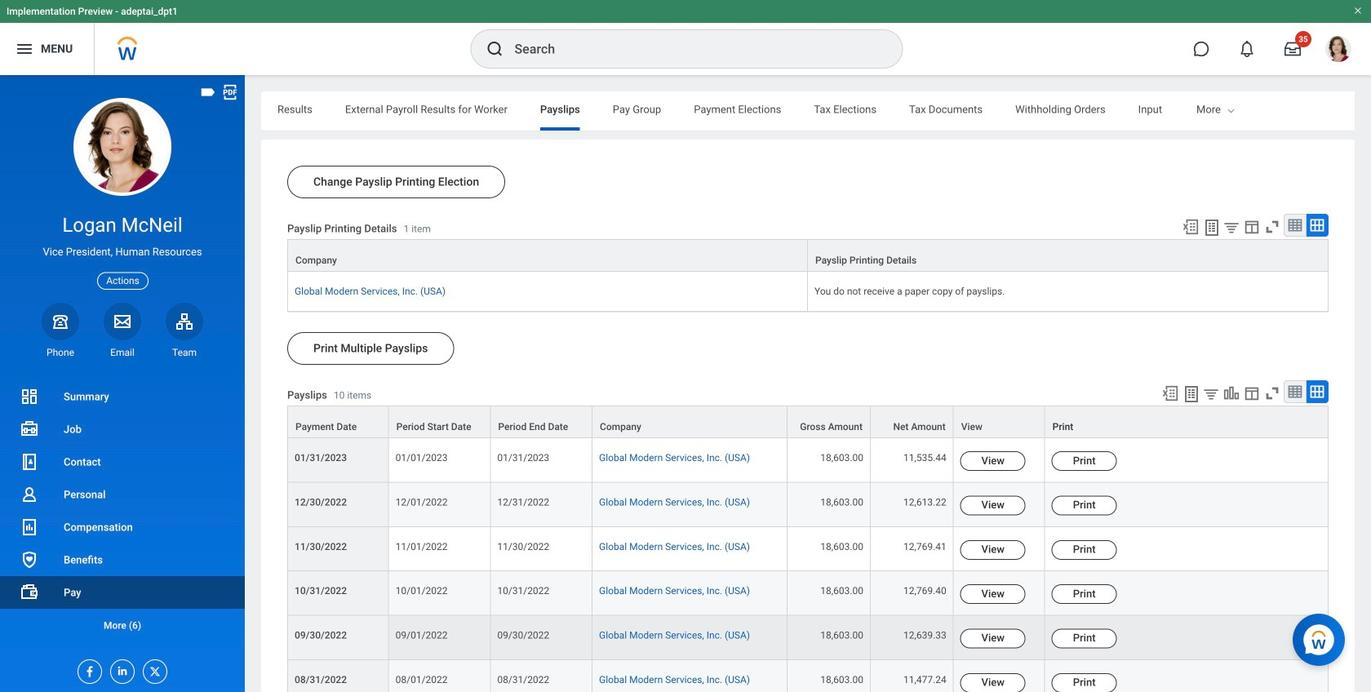Task type: locate. For each thing, give the bounding box(es) containing it.
0 vertical spatial expand table image
[[1310, 217, 1326, 234]]

select to filter grid data image for export to worksheets image
[[1223, 219, 1241, 236]]

9 row from the top
[[287, 660, 1329, 692]]

select to filter grid data image
[[1223, 219, 1241, 236], [1203, 385, 1221, 403]]

banner
[[0, 0, 1372, 75]]

linkedin image
[[111, 661, 129, 678]]

column header
[[287, 239, 808, 273]]

table image
[[1288, 217, 1304, 234]]

0 vertical spatial toolbar
[[1175, 214, 1329, 239]]

0 vertical spatial select to filter grid data image
[[1223, 219, 1241, 236]]

select to filter grid data image right export to worksheets icon
[[1203, 385, 1221, 403]]

tab list
[[261, 91, 1372, 131]]

1 vertical spatial expand table image
[[1310, 384, 1326, 400]]

team logan mcneil element
[[166, 346, 203, 359]]

summary image
[[20, 387, 39, 407]]

4 row from the top
[[287, 439, 1329, 483]]

mail image
[[113, 312, 132, 331]]

6 row from the top
[[287, 527, 1329, 572]]

1 horizontal spatial select to filter grid data image
[[1223, 219, 1241, 236]]

export to excel image
[[1182, 218, 1200, 236], [1162, 385, 1180, 403]]

1 vertical spatial select to filter grid data image
[[1203, 385, 1221, 403]]

5 row from the top
[[287, 483, 1329, 527]]

1 expand table image from the top
[[1310, 217, 1326, 234]]

profile logan mcneil image
[[1326, 36, 1352, 65]]

table image
[[1288, 384, 1304, 400]]

close environment banner image
[[1354, 6, 1364, 16]]

expand table image
[[1310, 217, 1326, 234], [1310, 384, 1326, 400]]

job image
[[20, 420, 39, 439]]

expand table image right table image
[[1310, 217, 1326, 234]]

select to filter grid data image for export to worksheets icon
[[1203, 385, 1221, 403]]

click to view/edit grid preferences image
[[1244, 218, 1262, 236]]

expand table image right table icon
[[1310, 384, 1326, 400]]

contact image
[[20, 452, 39, 472]]

0 vertical spatial export to excel image
[[1182, 218, 1200, 236]]

toolbar for seventh row from the bottom
[[1155, 381, 1329, 406]]

1 vertical spatial export to excel image
[[1162, 385, 1180, 403]]

email logan mcneil element
[[104, 346, 141, 359]]

1 row from the top
[[287, 239, 1329, 273]]

phone image
[[49, 312, 72, 331]]

list
[[0, 381, 245, 642]]

2 row from the top
[[287, 272, 1329, 312]]

click to view/edit grid preferences image
[[1244, 385, 1262, 403]]

export to excel image for export to worksheets icon
[[1162, 385, 1180, 403]]

0 horizontal spatial export to excel image
[[1162, 385, 1180, 403]]

facebook image
[[78, 661, 96, 679]]

Search Workday  search field
[[515, 31, 869, 67]]

export to excel image left export to worksheets icon
[[1162, 385, 1180, 403]]

select to filter grid data image right export to worksheets image
[[1223, 219, 1241, 236]]

phone logan mcneil element
[[42, 346, 79, 359]]

export to excel image left export to worksheets image
[[1182, 218, 1200, 236]]

1 horizontal spatial export to excel image
[[1182, 218, 1200, 236]]

navigation pane region
[[0, 75, 245, 692]]

view team image
[[175, 312, 194, 331]]

row
[[287, 239, 1329, 273], [287, 272, 1329, 312], [287, 406, 1329, 439], [287, 439, 1329, 483], [287, 483, 1329, 527], [287, 527, 1329, 572], [287, 572, 1329, 616], [287, 616, 1329, 660], [287, 660, 1329, 692]]

2 expand table image from the top
[[1310, 384, 1326, 400]]

export to worksheets image
[[1182, 385, 1202, 404]]

0 horizontal spatial select to filter grid data image
[[1203, 385, 1221, 403]]

toolbar
[[1175, 214, 1329, 239], [1155, 381, 1329, 406]]

1 vertical spatial toolbar
[[1155, 381, 1329, 406]]



Task type: describe. For each thing, give the bounding box(es) containing it.
inbox large image
[[1285, 41, 1302, 57]]

export to worksheets image
[[1203, 218, 1222, 238]]

8 row from the top
[[287, 616, 1329, 660]]

expand table image for table image
[[1310, 217, 1326, 234]]

toolbar for first row
[[1175, 214, 1329, 239]]

compensation image
[[20, 518, 39, 537]]

x image
[[144, 661, 162, 679]]

expand table image for table icon
[[1310, 384, 1326, 400]]

pay image
[[20, 583, 39, 603]]

fullscreen image
[[1264, 218, 1282, 236]]

personal image
[[20, 485, 39, 505]]

fullscreen image
[[1264, 385, 1282, 403]]

benefits image
[[20, 550, 39, 570]]

export to excel image for export to worksheets image
[[1182, 218, 1200, 236]]

tag image
[[199, 83, 217, 101]]

justify image
[[15, 39, 34, 59]]

7 row from the top
[[287, 572, 1329, 616]]

view printable version (pdf) image
[[221, 83, 239, 101]]

3 row from the top
[[287, 406, 1329, 439]]

notifications large image
[[1239, 41, 1256, 57]]

search image
[[485, 39, 505, 59]]



Task type: vqa. For each thing, say whether or not it's contained in the screenshot.
Benefits image
yes



